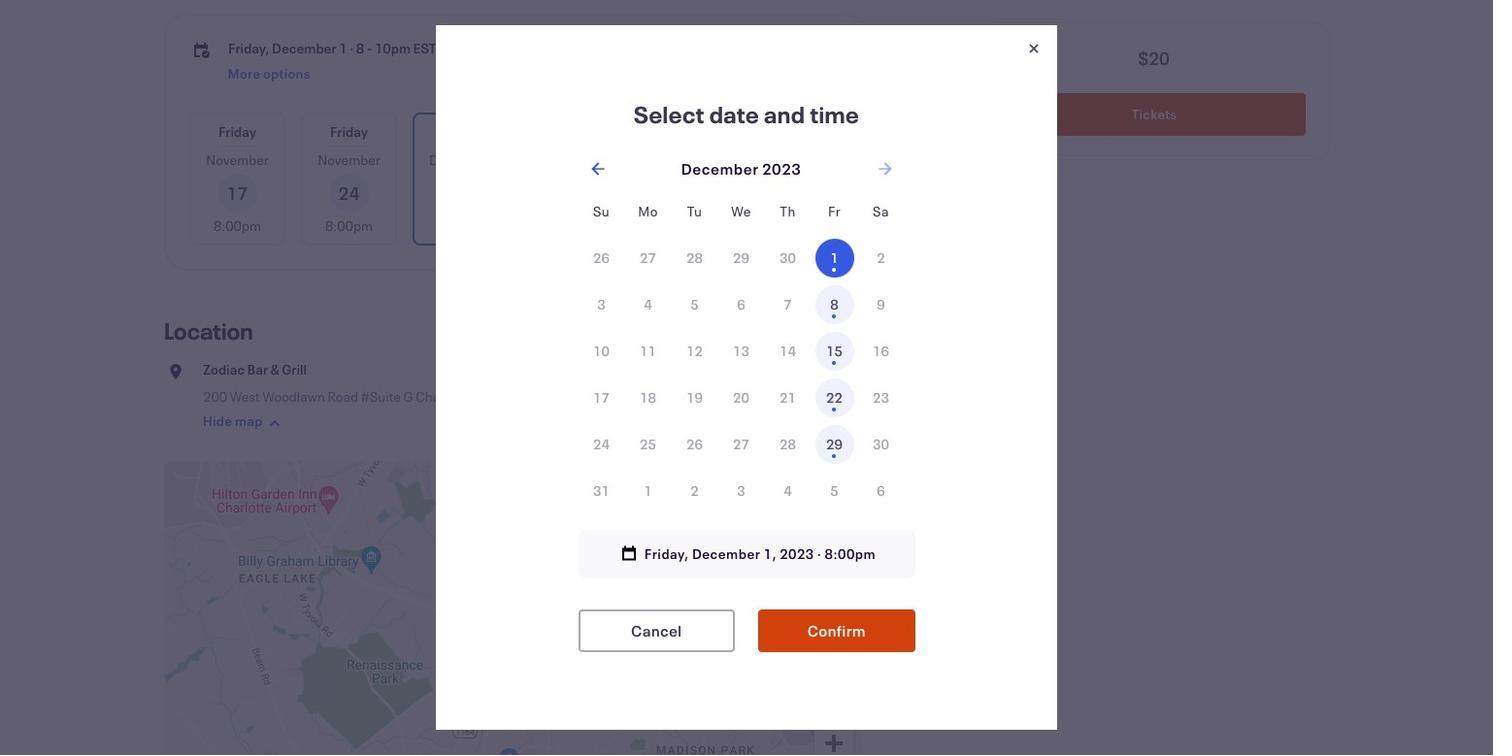 Task type: locate. For each thing, give the bounding box(es) containing it.
30 button
[[769, 239, 807, 278], [862, 425, 901, 464]]

1 vertical spatial 26
[[687, 435, 703, 453]]

1 horizontal spatial 1 button
[[815, 239, 854, 278]]

3 button up friday, december 1, 2023 · 8:00pm
[[722, 472, 761, 511]]

15 right mo
[[673, 182, 695, 205]]

zodiac
[[203, 360, 245, 379]]

2
[[877, 249, 885, 267], [691, 482, 699, 500]]

0 vertical spatial 8
[[356, 39, 364, 57]]

18
[[640, 388, 656, 407]]

4 up "11"
[[644, 295, 652, 314]]

1 vertical spatial 3
[[737, 482, 745, 500]]

0 vertical spatial 6
[[737, 295, 745, 314]]

20 button
[[722, 379, 761, 418]]

grid containing su
[[578, 188, 904, 515]]

1 vertical spatial 1
[[830, 249, 839, 267]]

november for 24
[[318, 150, 380, 169]]

november
[[206, 150, 269, 169], [318, 150, 380, 169]]

27 down 20 button
[[733, 435, 749, 453]]

27 for bottom 27 button
[[733, 435, 749, 453]]

1 vertical spatial 8
[[830, 295, 839, 314]]

1 horizontal spatial 3 button
[[722, 472, 761, 511]]

0 horizontal spatial 6 button
[[722, 285, 761, 324]]

1 horizontal spatial 8
[[830, 295, 839, 314]]

1,
[[764, 545, 777, 563]]

1 november from the left
[[206, 150, 269, 169]]

24
[[338, 182, 360, 205], [593, 435, 610, 453]]

1 vertical spatial 24
[[593, 435, 610, 453]]

friday
[[218, 122, 256, 141], [330, 122, 368, 141], [442, 122, 480, 141], [665, 122, 703, 141]]

2 button
[[862, 239, 901, 278], [675, 472, 714, 511]]

november for 17
[[206, 150, 269, 169]]

27 button down 20 button
[[722, 425, 761, 464]]

4 button up "11"
[[629, 285, 668, 324]]

go to previous month image
[[588, 159, 607, 179]]

8 right 7
[[830, 295, 839, 314]]

0 vertical spatial 5
[[691, 295, 699, 314]]

friday for 17
[[218, 122, 256, 141]]

0 horizontal spatial 27
[[640, 249, 656, 267]]

0 horizontal spatial 5
[[691, 295, 699, 314]]

4 button
[[629, 285, 668, 324], [769, 472, 807, 511]]

12
[[687, 342, 703, 360]]

29 down wednesday element
[[733, 249, 749, 267]]

0 vertical spatial 2 button
[[862, 239, 901, 278]]

20
[[733, 388, 749, 407]]

0 vertical spatial 4 button
[[629, 285, 668, 324]]

friday for 24
[[330, 122, 368, 141]]

5 button up 12
[[675, 285, 714, 324]]

28 button down 21 button
[[769, 425, 807, 464]]

1 vertical spatial 2
[[691, 482, 699, 500]]

·
[[350, 39, 354, 57], [817, 545, 822, 563]]

1 horizontal spatial 2 button
[[862, 239, 901, 278]]

29 button
[[722, 239, 761, 278], [815, 425, 854, 464]]

29 down 22 button
[[826, 435, 843, 453]]

1 button down 25 button
[[629, 472, 668, 511]]

22
[[826, 388, 843, 407]]

2 november from the left
[[318, 150, 380, 169]]

more options
[[773, 173, 819, 213]]

14
[[780, 342, 796, 360]]

0 vertical spatial 28 button
[[675, 239, 714, 278]]

17
[[227, 182, 248, 205], [593, 388, 610, 407]]

friday element
[[811, 188, 858, 235]]

28 button down tuesday element
[[675, 239, 714, 278]]

2 button up 9
[[862, 239, 901, 278]]

6 button down 23 button
[[862, 472, 901, 511]]

1 down 25 button
[[644, 482, 652, 500]]

28 down tuesday element
[[687, 249, 703, 267]]

9 button
[[862, 285, 901, 324]]

1 horizontal spatial 30 button
[[862, 425, 901, 464]]

date
[[709, 99, 759, 130]]

select date and time alert dialog
[[0, 0, 1493, 755]]

0 vertical spatial 6 button
[[722, 285, 761, 324]]

1 vertical spatial 5
[[830, 482, 839, 500]]

26 button down sunday element
[[582, 239, 621, 278]]

december
[[272, 39, 337, 57], [429, 150, 492, 169], [541, 150, 604, 169], [652, 150, 716, 169], [692, 545, 761, 563]]

30
[[780, 249, 796, 267], [873, 435, 889, 453]]

0 horizontal spatial 30 button
[[769, 239, 807, 278]]

19 button
[[675, 379, 714, 418]]

row group
[[578, 235, 904, 515]]

5
[[691, 295, 699, 314], [830, 482, 839, 500]]

1 vertical spatial 5 button
[[815, 472, 854, 511]]

1 friday from the left
[[218, 122, 256, 141]]

1 vertical spatial ·
[[817, 545, 822, 563]]

0 horizontal spatial 24
[[338, 182, 360, 205]]

map region
[[156, 441, 902, 755]]

0 horizontal spatial 15
[[673, 182, 695, 205]]

2 up friday, december 1, 2023 · 8:00pm
[[691, 482, 699, 500]]

est
[[413, 39, 436, 57]]

8
[[356, 39, 364, 57], [830, 295, 839, 314]]

row group containing 26
[[578, 235, 904, 515]]

0 horizontal spatial 27 button
[[629, 239, 668, 278]]

27
[[640, 249, 656, 267], [733, 435, 749, 453]]

grid
[[578, 188, 904, 515]]

#suite
[[361, 387, 401, 406]]

2 friday from the left
[[330, 122, 368, 141]]

1 horizontal spatial 27
[[733, 435, 749, 453]]

1
[[339, 39, 347, 57], [830, 249, 839, 267], [644, 482, 652, 500]]

5 up 12
[[691, 295, 699, 314]]

0 vertical spatial 1
[[339, 39, 347, 57]]

more
[[778, 173, 810, 192]]

3 button up 10
[[582, 285, 621, 324]]

6 button
[[722, 285, 761, 324], [862, 472, 901, 511]]

1 vertical spatial 27
[[733, 435, 749, 453]]

· right 2023
[[817, 545, 822, 563]]

8 left -
[[356, 39, 364, 57]]

26 down 19 button
[[687, 435, 703, 453]]

15
[[673, 182, 695, 205], [826, 342, 843, 360]]

7
[[784, 295, 792, 314]]

1 horizontal spatial 15
[[826, 342, 843, 360]]

0 vertical spatial 17
[[227, 182, 248, 205]]

wednesday element
[[718, 188, 765, 235]]

1 left -
[[339, 39, 347, 57]]

29 button down 22 button
[[815, 425, 854, 464]]

4 for the leftmost 4 button
[[644, 295, 652, 314]]

28 for leftmost 28 button
[[687, 249, 703, 267]]

we
[[731, 202, 751, 220]]

more options button
[[750, 115, 842, 244]]

1 vertical spatial 15
[[826, 342, 843, 360]]

26 button
[[582, 239, 621, 278], [675, 425, 714, 464]]

1 horizontal spatial 26
[[687, 435, 703, 453]]

1 vertical spatial 4
[[784, 482, 792, 500]]

0 horizontal spatial 28 button
[[675, 239, 714, 278]]

1 horizontal spatial 2
[[877, 249, 885, 267]]

21
[[780, 388, 796, 407]]

28 button
[[675, 239, 714, 278], [769, 425, 807, 464]]

3 up friday, december 1, 2023 · 8:00pm
[[737, 482, 745, 500]]

27 down monday element
[[640, 249, 656, 267]]

0 vertical spatial 5 button
[[675, 285, 714, 324]]

0 vertical spatial 3 button
[[582, 285, 621, 324]]

5 down 22 button
[[830, 482, 839, 500]]

30 down thursday element
[[780, 249, 796, 267]]

2 vertical spatial 1
[[644, 482, 652, 500]]

1 vertical spatial 26 button
[[675, 425, 714, 464]]

0 vertical spatial 28
[[687, 249, 703, 267]]

0 vertical spatial 27
[[640, 249, 656, 267]]

0 horizontal spatial ·
[[350, 39, 354, 57]]

26 down sunday element
[[593, 249, 610, 267]]

26 button down 19 button
[[675, 425, 714, 464]]

1 vertical spatial 30
[[873, 435, 889, 453]]

2023
[[780, 545, 814, 563]]

6 button up 13
[[722, 285, 761, 324]]

1 vertical spatial 17
[[593, 388, 610, 407]]

6 down 23 button
[[877, 482, 885, 500]]

1 vertical spatial friday,
[[645, 545, 689, 563]]

1 vertical spatial 28
[[780, 435, 796, 453]]

0 horizontal spatial november
[[206, 150, 269, 169]]

0 vertical spatial 15
[[673, 182, 695, 205]]

1 vertical spatial 6
[[877, 482, 885, 500]]

2 down saturday element
[[877, 249, 885, 267]]

0 horizontal spatial 4
[[644, 295, 652, 314]]

4 up 2023
[[784, 482, 792, 500]]

bar
[[247, 360, 268, 379]]

1 horizontal spatial 17
[[593, 388, 610, 407]]

29 button down wednesday element
[[722, 239, 761, 278]]

select
[[634, 99, 705, 130]]

1 horizontal spatial 29 button
[[815, 425, 854, 464]]

8:00pm inside "select date and time" alert dialog
[[825, 545, 876, 563]]

0 horizontal spatial 1 button
[[629, 472, 668, 511]]

4 friday from the left
[[665, 122, 703, 141]]

26 for topmost 26 button
[[593, 249, 610, 267]]

friday for 15
[[665, 122, 703, 141]]

1 button down friday "element"
[[815, 239, 854, 278]]

5 button
[[675, 285, 714, 324], [815, 472, 854, 511]]

4 button up 2023
[[769, 472, 807, 511]]

0 horizontal spatial 29
[[733, 249, 749, 267]]

4
[[644, 295, 652, 314], [784, 482, 792, 500]]

24 button
[[582, 425, 621, 464]]

6
[[737, 295, 745, 314], [877, 482, 885, 500]]

0 vertical spatial 29 button
[[722, 239, 761, 278]]

31 button
[[582, 472, 621, 511]]

10pm
[[375, 39, 411, 57]]

2 for bottom 2 button
[[691, 482, 699, 500]]

0 horizontal spatial 5 button
[[675, 285, 714, 324]]

0 horizontal spatial 28
[[687, 249, 703, 267]]

16 button
[[862, 332, 901, 371]]

0 horizontal spatial 3
[[597, 295, 606, 314]]

3
[[597, 295, 606, 314], [737, 482, 745, 500]]

8:00pm
[[214, 217, 261, 235], [325, 217, 373, 235], [437, 217, 485, 235], [549, 217, 596, 235], [660, 217, 708, 235], [825, 545, 876, 563]]

3 up 10
[[597, 295, 606, 314]]

1 horizontal spatial 4
[[784, 482, 792, 500]]

1 horizontal spatial november
[[318, 150, 380, 169]]

3 button
[[582, 285, 621, 324], [722, 472, 761, 511]]

27 button down monday element
[[629, 239, 668, 278]]

· left -
[[350, 39, 354, 57]]

0 horizontal spatial 2
[[691, 482, 699, 500]]

0 vertical spatial 27 button
[[629, 239, 668, 278]]

1 horizontal spatial 24
[[593, 435, 610, 453]]

30 button up 7
[[769, 239, 807, 278]]

0 horizontal spatial 26
[[593, 249, 610, 267]]

0 horizontal spatial 4 button
[[629, 285, 668, 324]]

15 inside button
[[826, 342, 843, 360]]

cancel
[[631, 620, 682, 641]]

10 button
[[582, 332, 621, 371]]

1 vertical spatial 6 button
[[862, 472, 901, 511]]

13 button
[[722, 332, 761, 371]]

1 horizontal spatial 6 button
[[862, 472, 901, 511]]

13
[[733, 342, 749, 360]]

0 horizontal spatial 2 button
[[675, 472, 714, 511]]

30 down 23 button
[[873, 435, 889, 453]]

6 up 13
[[737, 295, 745, 314]]

0 horizontal spatial 3 button
[[582, 285, 621, 324]]

28 down 21 button
[[780, 435, 796, 453]]

row group inside "select date and time" alert dialog
[[578, 235, 904, 515]]

7 button
[[769, 285, 807, 324]]

1 horizontal spatial 26 button
[[675, 425, 714, 464]]

1 horizontal spatial 29
[[826, 435, 843, 453]]

friday,
[[228, 39, 269, 57], [645, 545, 689, 563]]

2 horizontal spatial 1
[[830, 249, 839, 267]]

5 button down 22 button
[[815, 472, 854, 511]]

26
[[593, 249, 610, 267], [687, 435, 703, 453]]

15 down 8 button
[[826, 342, 843, 360]]

30 button down 23 button
[[862, 425, 901, 464]]

· inside "select date and time" alert dialog
[[817, 545, 822, 563]]

grill
[[282, 360, 307, 379]]

&
[[271, 360, 279, 379]]

1 horizontal spatial 5
[[830, 482, 839, 500]]

0 vertical spatial 4
[[644, 295, 652, 314]]

0 horizontal spatial 29 button
[[722, 239, 761, 278]]

1 down friday "element"
[[830, 249, 839, 267]]

0 vertical spatial 30 button
[[769, 239, 807, 278]]

2 button up friday, december 1, 2023 · 8:00pm
[[675, 472, 714, 511]]

1 horizontal spatial 27 button
[[722, 425, 761, 464]]

0 vertical spatial 24
[[338, 182, 360, 205]]

friday, inside "select date and time" alert dialog
[[645, 545, 689, 563]]

0 horizontal spatial friday,
[[228, 39, 269, 57]]



Task type: vqa. For each thing, say whether or not it's contained in the screenshot.
november to the left
yes



Task type: describe. For each thing, give the bounding box(es) containing it.
24 inside button
[[593, 435, 610, 453]]

saturday element
[[858, 188, 904, 235]]

and
[[764, 99, 805, 130]]

zodiac bar & grill 200 west woodlawn road #suite g charlotte, nc 28217
[[203, 360, 541, 406]]

0 horizontal spatial 1
[[339, 39, 347, 57]]

18 button
[[629, 379, 668, 418]]

grid inside "select date and time" alert dialog
[[578, 188, 904, 515]]

3 friday from the left
[[442, 122, 480, 141]]

1 horizontal spatial 28 button
[[769, 425, 807, 464]]

woodlawn
[[263, 387, 325, 406]]

tuesday element
[[671, 188, 718, 235]]

charlotte,
[[416, 387, 476, 406]]

10
[[593, 342, 610, 360]]

12 button
[[675, 332, 714, 371]]

-
[[367, 39, 372, 57]]

december inside "select date and time" alert dialog
[[692, 545, 761, 563]]

1 horizontal spatial 5 button
[[815, 472, 854, 511]]

nc
[[479, 387, 498, 406]]

1 horizontal spatial 1
[[644, 482, 652, 500]]

23
[[873, 388, 889, 407]]

options
[[773, 195, 819, 213]]

monday element
[[625, 188, 671, 235]]

0 vertical spatial 26 button
[[582, 239, 621, 278]]

tu
[[687, 202, 702, 220]]

0 vertical spatial ·
[[350, 39, 354, 57]]

cancel button
[[578, 610, 735, 652]]

1 horizontal spatial 30
[[873, 435, 889, 453]]

1 vertical spatial 30 button
[[862, 425, 901, 464]]

g
[[403, 387, 413, 406]]

9
[[877, 295, 885, 314]]

31
[[593, 482, 610, 500]]

23 button
[[862, 379, 901, 418]]

0 horizontal spatial 8
[[356, 39, 364, 57]]

$20
[[1139, 47, 1170, 70]]

1 horizontal spatial 4 button
[[769, 472, 807, 511]]

friday, for friday, december 1, 2023 · 8:00pm
[[645, 545, 689, 563]]

thursday element
[[765, 188, 811, 235]]

1 vertical spatial 2 button
[[675, 472, 714, 511]]

location
[[164, 316, 253, 347]]

15 button
[[815, 332, 854, 371]]

road
[[328, 387, 358, 406]]

fr
[[828, 202, 841, 220]]

17 button
[[582, 379, 621, 418]]

0 vertical spatial 3
[[597, 295, 606, 314]]

1 vertical spatial 27 button
[[722, 425, 761, 464]]

friday, december 1, 2023 · 8:00pm
[[645, 545, 876, 563]]

2 for rightmost 2 button
[[877, 249, 885, 267]]

1 horizontal spatial 3
[[737, 482, 745, 500]]

200
[[203, 387, 227, 406]]

1 vertical spatial 1 button
[[629, 472, 668, 511]]

1 vertical spatial 29
[[826, 435, 843, 453]]

confirm
[[808, 620, 866, 641]]

confirm button
[[758, 610, 915, 652]]

17 inside button
[[593, 388, 610, 407]]

mo
[[638, 202, 658, 220]]

0 vertical spatial 1 button
[[815, 239, 854, 278]]

0 horizontal spatial 17
[[227, 182, 248, 205]]

friday, for friday, december 1 · 8 - 10pm est
[[228, 39, 269, 57]]

1 vertical spatial 29 button
[[815, 425, 854, 464]]

friday, december 1 · 8 - 10pm est
[[228, 39, 436, 57]]

16
[[873, 342, 889, 360]]

1 vertical spatial 3 button
[[722, 472, 761, 511]]

select date and time
[[634, 99, 859, 130]]

time
[[810, 99, 859, 130]]

4 for the right 4 button
[[784, 482, 792, 500]]

28 for the right 28 button
[[780, 435, 796, 453]]

21 button
[[769, 379, 807, 418]]

8 button
[[815, 285, 854, 324]]

27 for top 27 button
[[640, 249, 656, 267]]

19
[[687, 388, 703, 407]]

th
[[780, 202, 796, 220]]

sa
[[873, 202, 889, 220]]

8 inside button
[[830, 295, 839, 314]]

14 button
[[769, 332, 807, 371]]

26 for bottom 26 button
[[687, 435, 703, 453]]

0 horizontal spatial 6
[[737, 295, 745, 314]]

1 horizontal spatial 6
[[877, 482, 885, 500]]

su
[[593, 202, 610, 220]]

sunday element
[[578, 188, 625, 235]]

11 button
[[629, 332, 668, 371]]

22 button
[[815, 379, 854, 418]]

go to next month image
[[875, 159, 895, 179]]

25 button
[[629, 425, 668, 464]]

11
[[640, 342, 656, 360]]

0 horizontal spatial 30
[[780, 249, 796, 267]]

west
[[230, 387, 260, 406]]

25
[[640, 435, 656, 453]]

28217
[[500, 387, 541, 406]]



